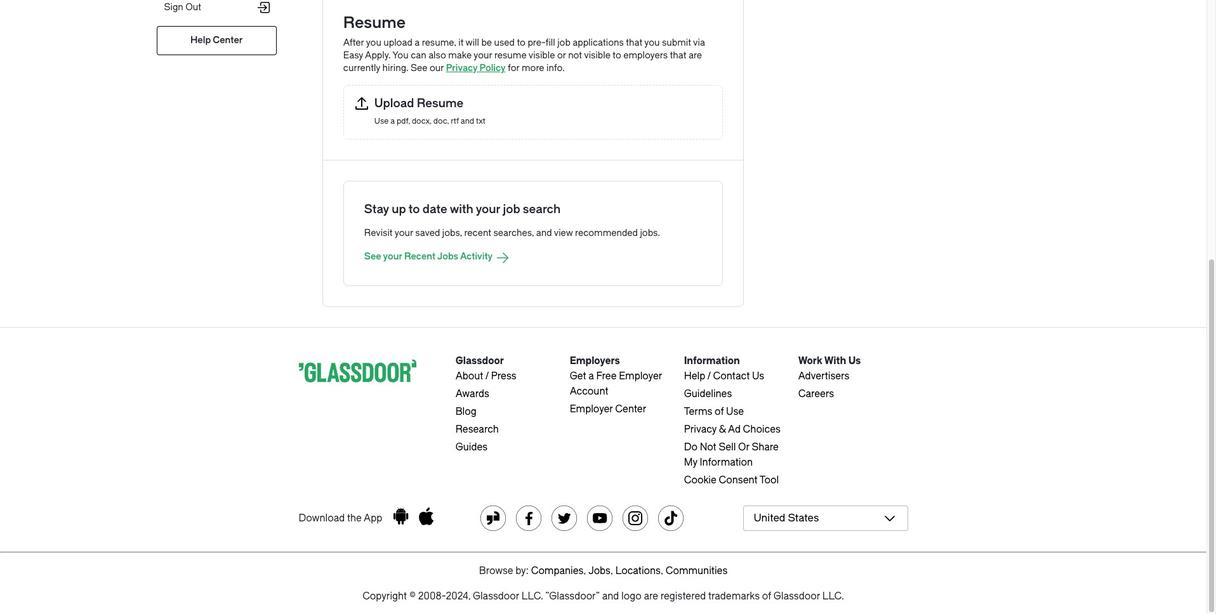 Task type: describe. For each thing, give the bounding box(es) containing it.
not
[[568, 50, 582, 61]]

see your recent jobs activity link
[[364, 250, 511, 265]]

guides
[[456, 442, 488, 453]]

sign out link
[[157, 0, 277, 16]]

companies
[[531, 566, 584, 577]]

locations
[[616, 566, 661, 577]]

blog
[[456, 406, 477, 418]]

0 horizontal spatial see
[[364, 251, 381, 262]]

1 horizontal spatial to
[[517, 37, 526, 48]]

do not sell or share my information link
[[684, 442, 779, 469]]

choices
[[743, 424, 781, 436]]

pdf,
[[397, 117, 410, 126]]

0 horizontal spatial to
[[409, 203, 420, 217]]

consent
[[719, 475, 758, 486]]

0 horizontal spatial that
[[626, 37, 643, 48]]

awards
[[456, 389, 489, 400]]

your up recent
[[476, 203, 501, 217]]

see your recent jobs activity
[[364, 251, 493, 262]]

ad
[[728, 424, 741, 436]]

upload
[[384, 37, 413, 48]]

1 horizontal spatial and
[[536, 228, 552, 239]]

2 horizontal spatial and
[[602, 591, 619, 603]]

2 you from the left
[[645, 37, 660, 48]]

contact
[[713, 371, 750, 382]]

can
[[411, 50, 426, 61]]

more
[[522, 63, 544, 74]]

privacy policy for more info.
[[446, 63, 565, 74]]

glassdoor logo image
[[299, 354, 416, 389]]

help / contact us link
[[684, 371, 765, 382]]

make
[[448, 50, 472, 61]]

rtf
[[451, 117, 459, 126]]

it
[[459, 37, 464, 48]]

communities link
[[666, 566, 728, 577]]

doc,
[[434, 117, 449, 126]]

©
[[410, 591, 416, 603]]

also
[[429, 50, 446, 61]]

1 you from the left
[[366, 37, 382, 48]]

of inside information help / contact us guidelines terms of use privacy & ad choices do not sell or share my information cookie consent tool
[[715, 406, 724, 418]]

logo
[[622, 591, 642, 603]]

&
[[719, 424, 726, 436]]

jobs,
[[442, 228, 462, 239]]

Select your country button
[[743, 506, 908, 531]]

recommended
[[575, 228, 638, 239]]

saved
[[415, 228, 440, 239]]

txt
[[476, 117, 486, 126]]

revisit your saved jobs, recent searches, and view recommended jobs.
[[364, 228, 660, 239]]

view
[[554, 228, 573, 239]]

sign out
[[164, 2, 201, 12]]

see inside after you upload a resume, it will be used to pre-fill job applications that you submit via easy apply. you can also make your resume visible or not visible to employers that are currently hiring. see our
[[411, 63, 428, 74]]

employers
[[624, 50, 668, 61]]

glassdoor down the browse
[[473, 591, 519, 603]]

employers
[[570, 356, 620, 367]]

glassdoor logo element
[[299, 354, 416, 393]]

activity
[[460, 251, 493, 262]]

with
[[825, 356, 847, 367]]

glassdoor inside glassdoor about / press awards blog research guides
[[456, 356, 504, 367]]

employer center link
[[570, 404, 647, 415]]

do
[[684, 442, 698, 453]]

a inside employers get a free employer account employer center
[[589, 371, 594, 382]]

copyright © 2008-2024, glassdoor llc. "glassdoor" and logo are registered trademarks of glassdoor llc.
[[363, 591, 844, 603]]

research link
[[456, 424, 499, 436]]

jobs link
[[589, 566, 611, 577]]

1 vertical spatial job
[[503, 203, 520, 217]]

fill
[[546, 37, 555, 48]]

about
[[456, 371, 483, 382]]

or
[[557, 50, 566, 61]]

date
[[423, 203, 447, 217]]

guides link
[[456, 442, 488, 453]]

get a free employer account link
[[570, 371, 662, 397]]

your left recent
[[383, 251, 402, 262]]

copyright
[[363, 591, 407, 603]]

and inside upload resume use a pdf, docx, doc, rtf and txt
[[461, 117, 474, 126]]

help center link
[[157, 26, 277, 55]]

submit
[[662, 37, 691, 48]]

privacy inside information help / contact us guidelines terms of use privacy & ad choices do not sell or share my information cookie consent tool
[[684, 424, 717, 436]]

up
[[392, 203, 406, 217]]

0 vertical spatial resume
[[343, 14, 406, 32]]

press
[[491, 371, 517, 382]]

a for resume
[[391, 117, 395, 126]]

recent
[[464, 228, 491, 239]]

account
[[570, 386, 609, 397]]

cookie
[[684, 475, 717, 486]]

advertisers link
[[799, 371, 850, 382]]

"glassdoor"
[[546, 591, 600, 603]]

1 vertical spatial employer
[[570, 404, 613, 415]]

be
[[482, 37, 492, 48]]

blog link
[[456, 406, 477, 418]]

use inside upload resume use a pdf, docx, doc, rtf and txt
[[375, 117, 389, 126]]

app
[[364, 513, 382, 524]]

the
[[347, 513, 362, 524]]

us inside information help / contact us guidelines terms of use privacy & ad choices do not sell or share my information cookie consent tool
[[752, 371, 765, 382]]

0 vertical spatial center
[[213, 35, 243, 46]]

used
[[494, 37, 515, 48]]

2008-
[[418, 591, 446, 603]]

download
[[299, 513, 345, 524]]

careers link
[[799, 389, 834, 400]]

2 horizontal spatial to
[[613, 50, 622, 61]]

advertisers
[[799, 371, 850, 382]]

guidelines
[[684, 389, 732, 400]]

1 vertical spatial are
[[644, 591, 658, 603]]

0 vertical spatial privacy
[[446, 63, 478, 74]]

1 vertical spatial information
[[700, 457, 753, 469]]

our
[[430, 63, 444, 74]]

2 visible from the left
[[584, 50, 611, 61]]

stay
[[364, 203, 389, 217]]

free
[[597, 371, 617, 382]]

recent
[[404, 251, 436, 262]]

browse
[[479, 566, 513, 577]]



Task type: vqa. For each thing, say whether or not it's contained in the screenshot.
REFERRAL
no



Task type: locate. For each thing, give the bounding box(es) containing it.
help down out
[[191, 35, 211, 46]]

careers
[[799, 389, 834, 400]]

easy
[[343, 50, 363, 61]]

0 vertical spatial that
[[626, 37, 643, 48]]

1 horizontal spatial us
[[849, 356, 861, 367]]

of up &
[[715, 406, 724, 418]]

after
[[343, 37, 364, 48]]

visible down applications
[[584, 50, 611, 61]]

use inside information help / contact us guidelines terms of use privacy & ad choices do not sell or share my information cookie consent tool
[[726, 406, 744, 418]]

locations link
[[616, 566, 661, 577]]

privacy & ad choices link
[[684, 424, 781, 436]]

about / press link
[[456, 371, 517, 382]]

employer down the account
[[570, 404, 613, 415]]

searches,
[[494, 228, 534, 239]]

registered
[[661, 591, 706, 603]]

by:
[[516, 566, 529, 577]]

0 horizontal spatial and
[[461, 117, 474, 126]]

browse by: companies jobs locations communities
[[479, 566, 728, 577]]

us right with
[[849, 356, 861, 367]]

1 horizontal spatial visible
[[584, 50, 611, 61]]

resume,
[[422, 37, 456, 48]]

to down applications
[[613, 50, 622, 61]]

0 horizontal spatial are
[[644, 591, 658, 603]]

see
[[411, 63, 428, 74], [364, 251, 381, 262]]

cookie consent tool link
[[684, 475, 779, 486]]

llc.
[[522, 591, 543, 603], [823, 591, 844, 603]]

1 llc. from the left
[[522, 591, 543, 603]]

docx,
[[412, 117, 432, 126]]

1 vertical spatial jobs
[[589, 566, 611, 577]]

0 horizontal spatial job
[[503, 203, 520, 217]]

and
[[461, 117, 474, 126], [536, 228, 552, 239], [602, 591, 619, 603]]

1 horizontal spatial you
[[645, 37, 660, 48]]

job inside after you upload a resume, it will be used to pre-fill job applications that you submit via easy apply. you can also make your resume visible or not visible to employers that are currently hiring. see our
[[558, 37, 571, 48]]

0 vertical spatial jobs
[[438, 251, 458, 262]]

1 horizontal spatial resume
[[417, 97, 464, 110]]

1 vertical spatial use
[[726, 406, 744, 418]]

0 vertical spatial a
[[415, 37, 420, 48]]

after you upload a resume, it will be used to pre-fill job applications that you submit via easy apply. you can also make your resume visible or not visible to employers that are currently hiring. see our
[[343, 37, 705, 74]]

1 visible from the left
[[529, 50, 555, 61]]

0 horizontal spatial jobs
[[438, 251, 458, 262]]

1 vertical spatial see
[[364, 251, 381, 262]]

0 horizontal spatial privacy
[[446, 63, 478, 74]]

trademarks
[[709, 591, 760, 603]]

that
[[626, 37, 643, 48], [670, 50, 687, 61]]

/ left press
[[486, 371, 489, 382]]

jobs down the jobs,
[[438, 251, 458, 262]]

0 vertical spatial employer
[[619, 371, 662, 382]]

your
[[474, 50, 492, 61], [476, 203, 501, 217], [395, 228, 413, 239], [383, 251, 402, 262]]

/ inside information help / contact us guidelines terms of use privacy & ad choices do not sell or share my information cookie consent tool
[[708, 371, 711, 382]]

jobs
[[438, 251, 458, 262], [589, 566, 611, 577]]

0 horizontal spatial resume
[[343, 14, 406, 32]]

to left pre-
[[517, 37, 526, 48]]

0 horizontal spatial /
[[486, 371, 489, 382]]

0 vertical spatial of
[[715, 406, 724, 418]]

us inside work with us advertisers careers
[[849, 356, 861, 367]]

0 vertical spatial job
[[558, 37, 571, 48]]

1 vertical spatial us
[[752, 371, 765, 382]]

/ up guidelines
[[708, 371, 711, 382]]

job up or
[[558, 37, 571, 48]]

currently
[[343, 63, 380, 74]]

0 horizontal spatial us
[[752, 371, 765, 382]]

revisit
[[364, 228, 393, 239]]

1 horizontal spatial that
[[670, 50, 687, 61]]

use up ad
[[726, 406, 744, 418]]

/ for help
[[708, 371, 711, 382]]

guidelines link
[[684, 389, 732, 400]]

are right logo
[[644, 591, 658, 603]]

a inside after you upload a resume, it will be used to pre-fill job applications that you submit via easy apply. you can also make your resume visible or not visible to employers that are currently hiring. see our
[[415, 37, 420, 48]]

companies link
[[531, 566, 584, 577]]

jobs.
[[640, 228, 660, 239]]

1 / from the left
[[486, 371, 489, 382]]

1 horizontal spatial of
[[762, 591, 772, 603]]

employers get a free employer account employer center
[[570, 356, 662, 415]]

2 vertical spatial a
[[589, 371, 594, 382]]

information up help / contact us link
[[684, 356, 740, 367]]

a up can
[[415, 37, 420, 48]]

0 vertical spatial help
[[191, 35, 211, 46]]

1 horizontal spatial privacy
[[684, 424, 717, 436]]

1 horizontal spatial llc.
[[823, 591, 844, 603]]

for
[[508, 63, 520, 74]]

glassdoor
[[456, 356, 504, 367], [473, 591, 519, 603], [774, 591, 820, 603]]

a inside upload resume use a pdf, docx, doc, rtf and txt
[[391, 117, 395, 126]]

2 horizontal spatial a
[[589, 371, 594, 382]]

privacy down 'make'
[[446, 63, 478, 74]]

1 vertical spatial and
[[536, 228, 552, 239]]

job up revisit your saved jobs, recent searches, and view recommended jobs.
[[503, 203, 520, 217]]

a for you
[[415, 37, 420, 48]]

your left "saved"
[[395, 228, 413, 239]]

2 vertical spatial and
[[602, 591, 619, 603]]

0 horizontal spatial employer
[[570, 404, 613, 415]]

2 llc. from the left
[[823, 591, 844, 603]]

center down get a free employer account link
[[615, 404, 647, 415]]

0 horizontal spatial use
[[375, 117, 389, 126]]

apply.
[[365, 50, 391, 61]]

0 vertical spatial use
[[375, 117, 389, 126]]

are inside after you upload a resume, it will be used to pre-fill job applications that you submit via easy apply. you can also make your resume visible or not visible to employers that are currently hiring. see our
[[689, 50, 702, 61]]

0 vertical spatial are
[[689, 50, 702, 61]]

/ for about
[[486, 371, 489, 382]]

1 horizontal spatial job
[[558, 37, 571, 48]]

1 vertical spatial a
[[391, 117, 395, 126]]

1 horizontal spatial jobs
[[589, 566, 611, 577]]

glassdoor right trademarks
[[774, 591, 820, 603]]

see down revisit
[[364, 251, 381, 262]]

hiring.
[[383, 63, 409, 74]]

help inside information help / contact us guidelines terms of use privacy & ad choices do not sell or share my information cookie consent tool
[[684, 371, 706, 382]]

resume up after at the left
[[343, 14, 406, 32]]

awards link
[[456, 389, 489, 400]]

0 horizontal spatial of
[[715, 406, 724, 418]]

see down can
[[411, 63, 428, 74]]

job
[[558, 37, 571, 48], [503, 203, 520, 217]]

info.
[[547, 63, 565, 74]]

communities
[[666, 566, 728, 577]]

search
[[523, 203, 561, 217]]

jobs for locations
[[589, 566, 611, 577]]

us right contact
[[752, 371, 765, 382]]

0 horizontal spatial you
[[366, 37, 382, 48]]

1 vertical spatial privacy
[[684, 424, 717, 436]]

to right up
[[409, 203, 420, 217]]

resume up doc,
[[417, 97, 464, 110]]

0 vertical spatial and
[[461, 117, 474, 126]]

center inside employers get a free employer account employer center
[[615, 404, 647, 415]]

a right get
[[589, 371, 594, 382]]

resume inside upload resume use a pdf, docx, doc, rtf and txt
[[417, 97, 464, 110]]

terms
[[684, 406, 713, 418]]

upload resume use a pdf, docx, doc, rtf and txt
[[375, 97, 486, 126]]

of right trademarks
[[762, 591, 772, 603]]

employer
[[619, 371, 662, 382], [570, 404, 613, 415]]

1 vertical spatial of
[[762, 591, 772, 603]]

employer right free
[[619, 371, 662, 382]]

download the app
[[299, 513, 382, 524]]

1 horizontal spatial use
[[726, 406, 744, 418]]

and left view
[[536, 228, 552, 239]]

you up 'apply.'
[[366, 37, 382, 48]]

terms of use link
[[684, 406, 744, 418]]

get
[[570, 371, 586, 382]]

0 vertical spatial information
[[684, 356, 740, 367]]

0 vertical spatial see
[[411, 63, 428, 74]]

that down submit
[[670, 50, 687, 61]]

1 horizontal spatial are
[[689, 50, 702, 61]]

are down via
[[689, 50, 702, 61]]

and right rtf
[[461, 117, 474, 126]]

1 vertical spatial center
[[615, 404, 647, 415]]

1 vertical spatial to
[[613, 50, 622, 61]]

with
[[450, 203, 474, 217]]

0 horizontal spatial visible
[[529, 50, 555, 61]]

information help / contact us guidelines terms of use privacy & ad choices do not sell or share my information cookie consent tool
[[684, 356, 781, 486]]

1 horizontal spatial see
[[411, 63, 428, 74]]

research
[[456, 424, 499, 436]]

tool
[[760, 475, 779, 486]]

you up employers
[[645, 37, 660, 48]]

help up guidelines 'link' at the right of the page
[[684, 371, 706, 382]]

privacy
[[446, 63, 478, 74], [684, 424, 717, 436]]

jobs up copyright © 2008-2024, glassdoor llc. "glassdoor" and logo are registered trademarks of glassdoor llc.
[[589, 566, 611, 577]]

privacy down terms
[[684, 424, 717, 436]]

0 horizontal spatial llc.
[[522, 591, 543, 603]]

1 vertical spatial resume
[[417, 97, 464, 110]]

information down sell
[[700, 457, 753, 469]]

0 vertical spatial to
[[517, 37, 526, 48]]

0 horizontal spatial center
[[213, 35, 243, 46]]

1 horizontal spatial /
[[708, 371, 711, 382]]

upload
[[375, 97, 414, 110]]

pre-
[[528, 37, 546, 48]]

2 / from the left
[[708, 371, 711, 382]]

1 vertical spatial help
[[684, 371, 706, 382]]

a left pdf,
[[391, 117, 395, 126]]

policy
[[480, 63, 506, 74]]

glassdoor about / press awards blog research guides
[[456, 356, 517, 453]]

sign
[[164, 2, 183, 12]]

that up employers
[[626, 37, 643, 48]]

2 vertical spatial to
[[409, 203, 420, 217]]

0 horizontal spatial help
[[191, 35, 211, 46]]

are
[[689, 50, 702, 61], [644, 591, 658, 603]]

you
[[393, 50, 409, 61]]

use down the upload
[[375, 117, 389, 126]]

or
[[738, 442, 750, 453]]

0 vertical spatial us
[[849, 356, 861, 367]]

0 horizontal spatial a
[[391, 117, 395, 126]]

1 horizontal spatial employer
[[619, 371, 662, 382]]

work with us advertisers careers
[[799, 356, 861, 400]]

1 horizontal spatial help
[[684, 371, 706, 382]]

your inside after you upload a resume, it will be used to pre-fill job applications that you submit via easy apply. you can also make your resume visible or not visible to employers that are currently hiring. see our
[[474, 50, 492, 61]]

privacy policy link
[[446, 63, 506, 74]]

and left logo
[[602, 591, 619, 603]]

1 vertical spatial that
[[670, 50, 687, 61]]

jobs for activity
[[438, 251, 458, 262]]

not
[[700, 442, 717, 453]]

to
[[517, 37, 526, 48], [613, 50, 622, 61], [409, 203, 420, 217]]

your down be
[[474, 50, 492, 61]]

resume
[[343, 14, 406, 32], [417, 97, 464, 110]]

share
[[752, 442, 779, 453]]

1 horizontal spatial center
[[615, 404, 647, 415]]

/ inside glassdoor about / press awards blog research guides
[[486, 371, 489, 382]]

work
[[799, 356, 823, 367]]

glassdoor up about / press link at the left
[[456, 356, 504, 367]]

visible down pre-
[[529, 50, 555, 61]]

1 horizontal spatial a
[[415, 37, 420, 48]]

center down sign out link
[[213, 35, 243, 46]]



